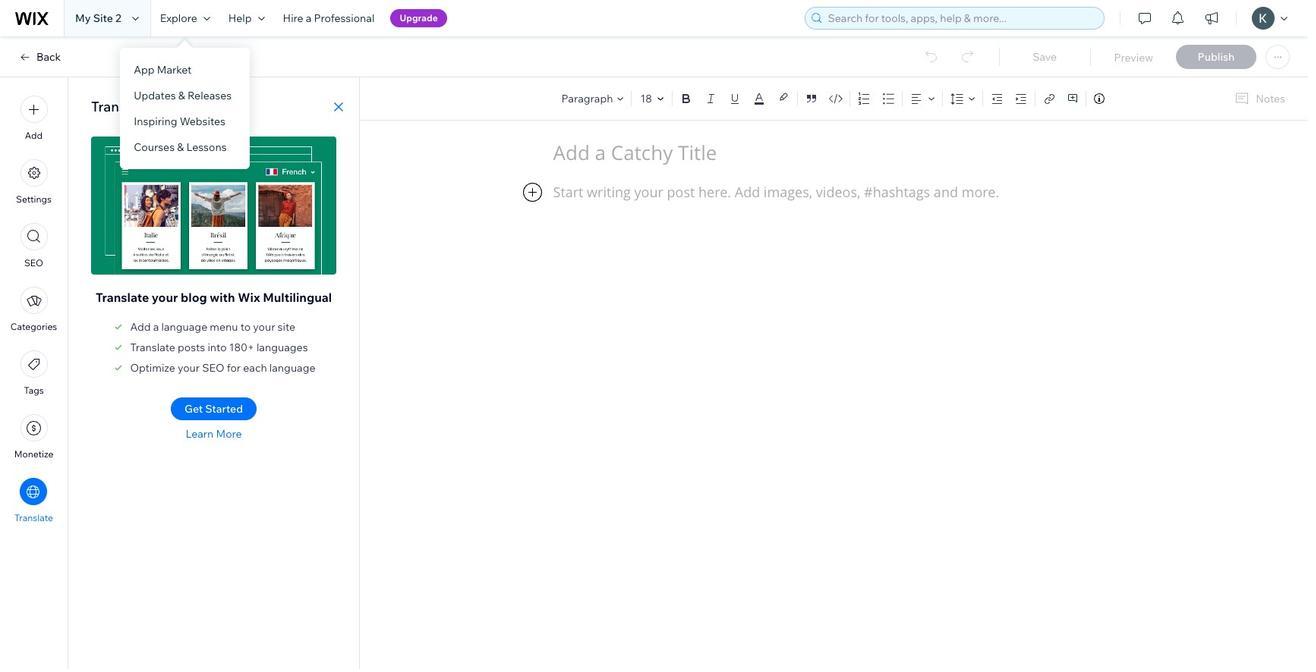 Task type: locate. For each thing, give the bounding box(es) containing it.
0 vertical spatial your
[[152, 290, 178, 305]]

your left blog
[[152, 290, 178, 305]]

menu containing add
[[0, 87, 68, 533]]

a right hire
[[306, 11, 312, 25]]

translate inside the add a language menu to your site translate posts into 180+ languages optimize your seo for each language
[[130, 341, 175, 355]]

posts
[[178, 341, 205, 355]]

inspiring websites link
[[120, 109, 250, 134]]

0 vertical spatial add
[[25, 130, 43, 141]]

0 horizontal spatial seo
[[24, 257, 43, 269]]

translate button
[[14, 478, 53, 524]]

1 horizontal spatial add
[[130, 321, 151, 334]]

tags button
[[20, 351, 47, 396]]

categories button
[[10, 287, 57, 333]]

paragraph
[[562, 92, 613, 105]]

language
[[161, 321, 207, 334], [269, 362, 316, 375]]

settings button
[[16, 159, 52, 205]]

explore
[[160, 11, 197, 25]]

1 horizontal spatial a
[[306, 11, 312, 25]]

add up the settings 'button'
[[25, 130, 43, 141]]

translate your blog with wix multilingual
[[96, 290, 332, 305]]

seo inside button
[[24, 257, 43, 269]]

1 vertical spatial language
[[269, 362, 316, 375]]

add up optimize
[[130, 321, 151, 334]]

market
[[157, 63, 192, 77]]

0 horizontal spatial a
[[153, 321, 159, 334]]

upgrade button
[[391, 9, 447, 27]]

None text field
[[553, 183, 1115, 543]]

0 vertical spatial seo
[[24, 257, 43, 269]]

1 vertical spatial seo
[[202, 362, 225, 375]]

add inside button
[[25, 130, 43, 141]]

courses & lessons link
[[120, 134, 250, 160]]

your down posts
[[178, 362, 200, 375]]

translate up optimize
[[130, 341, 175, 355]]

hire a professional
[[283, 11, 375, 25]]

seo up "categories" button
[[24, 257, 43, 269]]

your right to
[[253, 321, 275, 334]]

seo button
[[20, 223, 47, 269]]

help button
[[219, 0, 274, 36]]

language down languages
[[269, 362, 316, 375]]

180+
[[229, 341, 254, 355]]

1 vertical spatial your
[[253, 321, 275, 334]]

None field
[[639, 91, 654, 106]]

a inside the add a language menu to your site translate posts into 180+ languages optimize your seo for each language
[[153, 321, 159, 334]]

more
[[216, 428, 242, 441]]

for
[[227, 362, 241, 375]]

0 vertical spatial a
[[306, 11, 312, 25]]

a up optimize
[[153, 321, 159, 334]]

translate down monetize
[[14, 513, 53, 524]]

menu
[[0, 87, 68, 533]]

1 vertical spatial add
[[130, 321, 151, 334]]

add inside the add a language menu to your site translate posts into 180+ languages optimize your seo for each language
[[130, 321, 151, 334]]

help
[[228, 11, 252, 25]]

a for language
[[153, 321, 159, 334]]

language up posts
[[161, 321, 207, 334]]

courses
[[134, 141, 175, 154]]

app market link
[[120, 57, 250, 83]]

translate
[[91, 98, 150, 115], [96, 290, 149, 305], [130, 341, 175, 355], [14, 513, 53, 524]]

inspiring
[[134, 115, 177, 128]]

& up inspiring websites
[[178, 89, 185, 103]]

translate inside menu
[[14, 513, 53, 524]]

1 vertical spatial a
[[153, 321, 159, 334]]

get started
[[184, 403, 243, 416]]

1 vertical spatial &
[[177, 141, 184, 154]]

add
[[25, 130, 43, 141], [130, 321, 151, 334]]

add a language menu to your site translate posts into 180+ languages optimize your seo for each language
[[130, 321, 316, 375]]

multilingual
[[263, 290, 332, 305]]

seo left "for" at the bottom
[[202, 362, 225, 375]]

into
[[208, 341, 227, 355]]

started
[[205, 403, 243, 416]]

settings
[[16, 194, 52, 205]]

back button
[[18, 50, 61, 64]]

0 horizontal spatial add
[[25, 130, 43, 141]]

2 vertical spatial your
[[178, 362, 200, 375]]

app
[[134, 63, 155, 77]]

&
[[178, 89, 185, 103], [177, 141, 184, 154]]

your
[[152, 290, 178, 305], [253, 321, 275, 334], [178, 362, 200, 375]]

add for add a language menu to your site translate posts into 180+ languages optimize your seo for each language
[[130, 321, 151, 334]]

1 horizontal spatial seo
[[202, 362, 225, 375]]

0 vertical spatial &
[[178, 89, 185, 103]]

seo
[[24, 257, 43, 269], [202, 362, 225, 375]]

hire a professional link
[[274, 0, 384, 36]]

0 horizontal spatial language
[[161, 321, 207, 334]]

back
[[36, 50, 61, 64]]

get
[[184, 403, 203, 416]]

notes button
[[1229, 88, 1290, 109]]

a
[[306, 11, 312, 25], [153, 321, 159, 334]]

monetize
[[14, 449, 53, 460]]

get started button
[[171, 398, 257, 421]]

paragraph button
[[559, 88, 628, 109]]

a for professional
[[306, 11, 312, 25]]

& down inspiring websites
[[177, 141, 184, 154]]



Task type: describe. For each thing, give the bounding box(es) containing it.
1 horizontal spatial language
[[269, 362, 316, 375]]

blog
[[181, 290, 207, 305]]

tags
[[24, 385, 44, 396]]

add for add
[[25, 130, 43, 141]]

to
[[240, 321, 251, 334]]

upgrade
[[400, 12, 438, 24]]

releases
[[188, 89, 232, 103]]

optimize
[[130, 362, 175, 375]]

Add a Catchy Title text field
[[553, 140, 1100, 166]]

with
[[210, 290, 235, 305]]

& for updates
[[178, 89, 185, 103]]

websites
[[180, 115, 225, 128]]

updates & releases
[[134, 89, 232, 103]]

translate left blog
[[96, 290, 149, 305]]

monetize button
[[14, 415, 53, 460]]

seo inside the add a language menu to your site translate posts into 180+ languages optimize your seo for each language
[[202, 362, 225, 375]]

menu
[[210, 321, 238, 334]]

learn more
[[186, 428, 242, 441]]

my site 2
[[75, 11, 121, 25]]

Search for tools, apps, help & more... field
[[824, 8, 1100, 29]]

0 vertical spatial language
[[161, 321, 207, 334]]

categories
[[10, 321, 57, 333]]

plugin toolbar image
[[523, 183, 542, 202]]

my
[[75, 11, 91, 25]]

app market
[[134, 63, 192, 77]]

& for courses
[[177, 141, 184, 154]]

2
[[115, 11, 121, 25]]

lessons
[[186, 141, 227, 154]]

languages
[[257, 341, 308, 355]]

translate down "app"
[[91, 98, 150, 115]]

updates & releases link
[[120, 83, 250, 109]]

add button
[[20, 96, 47, 141]]

hire
[[283, 11, 304, 25]]

professional
[[314, 11, 375, 25]]

notes
[[1256, 92, 1286, 106]]

learn
[[186, 428, 214, 441]]

site
[[278, 321, 295, 334]]

courses & lessons
[[134, 141, 227, 154]]

updates
[[134, 89, 176, 103]]

inspiring websites
[[134, 115, 225, 128]]

wix
[[238, 290, 260, 305]]

learn more button
[[186, 428, 242, 441]]

each
[[243, 362, 267, 375]]

site
[[93, 11, 113, 25]]



Task type: vqa. For each thing, say whether or not it's contained in the screenshot.
"Tara Schultz"
no



